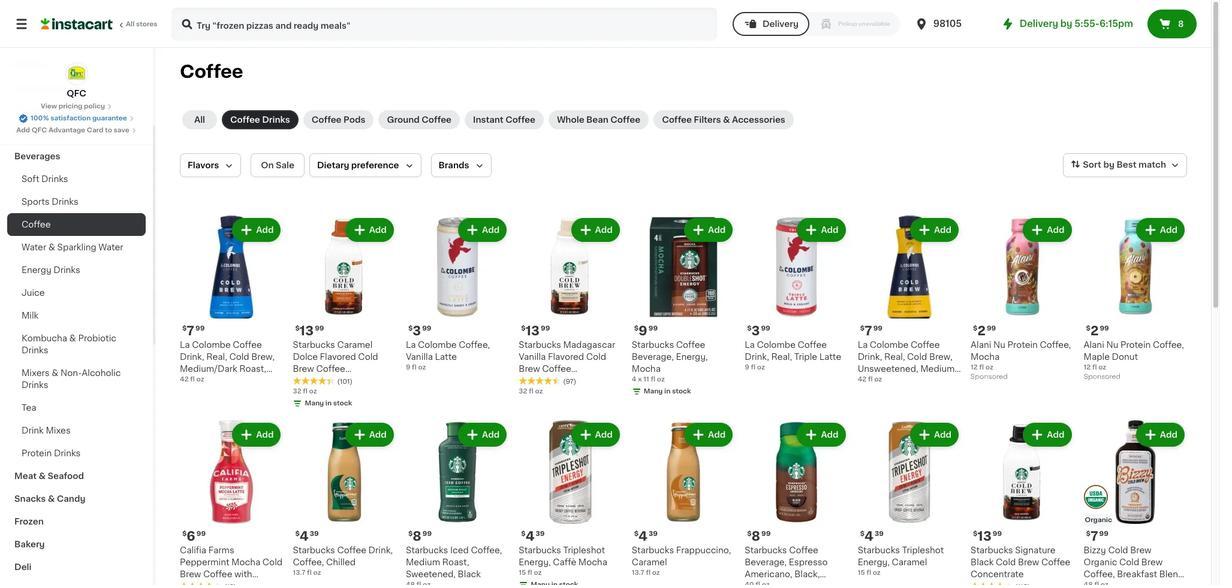 Task type: vqa. For each thing, say whether or not it's contained in the screenshot.
Breakfast Link
no



Task type: describe. For each thing, give the bounding box(es) containing it.
seafood
[[48, 473, 84, 481]]

$ 2 99 for alani nu protein coffee, mocha
[[973, 325, 996, 338]]

thanksgiving link
[[7, 77, 146, 100]]

mixes
[[46, 427, 71, 435]]

& for eggs
[[40, 130, 47, 138]]

$ for la colombe coffee, vanilla latte
[[408, 326, 413, 332]]

$ 13 99 for starbucks caramel dolce flavored cold brew coffee concentrate
[[295, 325, 324, 338]]

milk link
[[7, 305, 146, 327]]

roast, inside starbucks iced coffee, medium roast, sweetened, black
[[442, 559, 469, 567]]

meat & seafood link
[[7, 465, 146, 488]]

tea link
[[7, 397, 146, 420]]

100%
[[31, 115, 49, 122]]

4 for starbucks coffee drink, coffee, chilled
[[300, 531, 309, 543]]

add button for starbucks frappuccino, caramel
[[685, 425, 732, 446]]

3 for la colombe coffee drink, real, triple latte
[[752, 325, 760, 338]]

oz inside alani nu protein coffee, mocha 12 fl oz
[[986, 365, 994, 371]]

starbucks madagascar vanilla flavored cold brew coffee concentrate
[[519, 341, 615, 386]]

all for all
[[194, 116, 205, 124]]

add button for starbucks iced coffee, medium roast, sweetened, black
[[459, 425, 506, 446]]

39 for starbucks coffee drink, coffee, chilled
[[310, 531, 319, 538]]

drinks for coffee drinks
[[262, 116, 290, 124]]

whole bean coffee
[[557, 116, 640, 124]]

100% satisfaction guarantee
[[31, 115, 127, 122]]

la for la colombe coffee, vanilla latte 9 fl oz
[[406, 341, 416, 350]]

bean
[[586, 116, 609, 124]]

drinks for soft drinks
[[41, 175, 68, 183]]

oz inside starbucks tripleshot energy, caramel 15 fl oz
[[873, 570, 881, 577]]

$ 4 39 for starbucks tripleshot energy, caffè mocha
[[521, 531, 545, 543]]

0 horizontal spatial many
[[305, 401, 324, 407]]

dietary preference button
[[309, 154, 421, 177]]

99 for starbucks iced coffee, medium roast, sweetened, black
[[423, 531, 432, 538]]

cold inside starbucks madagascar vanilla flavored cold brew coffee concentrate
[[586, 353, 606, 362]]

coffee link
[[7, 213, 146, 236]]

$ 13 99 for starbucks madagascar vanilla flavored cold brew coffee concentrate
[[521, 325, 550, 338]]

starbucks for starbucks signature black cold brew coffee concentrate
[[971, 547, 1013, 555]]

99 for la colombe coffee, vanilla latte
[[422, 326, 431, 332]]

caffè
[[553, 559, 576, 567]]

coffee inside starbucks coffee beverage, energy, mocha 4 x 11 fl oz
[[676, 341, 705, 350]]

$ 6 99
[[182, 531, 206, 543]]

product group containing 6
[[180, 421, 283, 586]]

brew inside 'starbucks signature black cold brew coffee concentrate'
[[1018, 559, 1039, 567]]

instacart logo image
[[41, 17, 113, 31]]

qfc link
[[65, 62, 88, 100]]

sports
[[22, 198, 50, 206]]

view pricing policy link
[[41, 102, 112, 112]]

maple
[[1084, 353, 1110, 362]]

oz inside la colombe coffee, vanilla latte 9 fl oz
[[418, 365, 426, 371]]

thanksgiving
[[14, 84, 72, 92]]

on sale
[[261, 161, 294, 170]]

$ 9 99
[[634, 325, 658, 338]]

brew, for medium
[[929, 353, 953, 362]]

product group containing 9
[[632, 216, 735, 400]]

card
[[87, 127, 103, 134]]

coffee inside la colombe coffee drink, real, triple latte 9 fl oz
[[798, 341, 827, 350]]

juice link
[[7, 282, 146, 305]]

alani for alani nu protein coffee, maple donut
[[1084, 341, 1104, 350]]

drink mixes link
[[7, 420, 146, 443]]

delivery button
[[733, 12, 810, 36]]

unsweetened for organic
[[1084, 583, 1142, 586]]

energy drinks
[[22, 266, 80, 275]]

oz inside the 'starbucks tripleshot energy, caffè mocha 15 fl oz'
[[534, 570, 542, 577]]

signature
[[1015, 547, 1056, 555]]

0 vertical spatial milk
[[22, 312, 39, 320]]

colombe for unsweetened,
[[870, 341, 909, 350]]

coffee, inside alani nu protein coffee, mocha 12 fl oz
[[1040, 341, 1071, 350]]

water & sparkling water
[[22, 243, 123, 252]]

dairy & eggs
[[14, 130, 70, 138]]

starbucks iced coffee, medium roast, sweetened, black
[[406, 547, 502, 579]]

0 horizontal spatial qfc
[[32, 127, 47, 134]]

dairy & eggs link
[[7, 122, 146, 145]]

Search field
[[173, 8, 716, 40]]

oz inside starbucks coffee drink, coffee, chilled 13.7 fl oz
[[313, 570, 321, 577]]

kombucha & probiotic drinks link
[[7, 327, 146, 362]]

$ for alani nu protein coffee, mocha
[[973, 326, 978, 332]]

x
[[638, 377, 642, 383]]

fl inside starbucks coffee drink, coffee, chilled 13.7 fl oz
[[307, 570, 312, 577]]

view
[[41, 103, 57, 110]]

starbucks for starbucks coffee drink, coffee, chilled 13.7 fl oz
[[293, 547, 335, 555]]

coffee inside starbucks caramel dolce flavored cold brew coffee concentrate
[[316, 365, 345, 374]]

caramel inside starbucks caramel dolce flavored cold brew coffee concentrate
[[337, 341, 373, 350]]

concentrate inside 'starbucks signature black cold brew coffee concentrate'
[[971, 571, 1024, 579]]

brew for califia farms peppermint mocha cold brew coffee with almond milk
[[180, 571, 201, 579]]

starbucks for starbucks coffee beverage, energy, mocha 4 x 11 fl oz
[[632, 341, 674, 350]]

black inside starbucks iced coffee, medium roast, sweetened, black
[[458, 571, 481, 579]]

99 for alani nu protein coffee, mocha
[[987, 326, 996, 332]]

99 for starbucks coffee beverage, energy, mocha
[[649, 326, 658, 332]]

9 inside la colombe coffee drink, real, triple latte 9 fl oz
[[745, 365, 749, 371]]

best
[[1117, 161, 1137, 169]]

by for delivery
[[1061, 19, 1073, 28]]

best match
[[1117, 161, 1166, 169]]

roast, inside la colombe coffee drink, real, cold brew, medium/dark roast, unsweetened
[[239, 365, 266, 374]]

add button for starbucks coffee drink, coffee, chilled
[[346, 425, 393, 446]]

oz inside alani nu protein coffee, maple donut 12 fl oz
[[1099, 365, 1107, 371]]

delivery for delivery by 5:55-6:15pm
[[1020, 19, 1058, 28]]

blend,
[[1160, 571, 1186, 579]]

starbucks tripleshot energy, caramel 15 fl oz
[[858, 547, 944, 577]]

add button for la colombe coffee drink, real, cold brew, unsweetened, medium roast
[[911, 219, 958, 241]]

alani for alani nu protein coffee, mocha
[[971, 341, 991, 350]]

soft drinks link
[[7, 168, 146, 191]]

caramel inside starbucks tripleshot energy, caramel 15 fl oz
[[892, 559, 927, 567]]

13 for starbucks signature black cold brew coffee concentrate
[[978, 531, 992, 543]]

whole bean coffee link
[[549, 110, 649, 130]]

farms
[[208, 547, 234, 555]]

coffee, inside starbucks iced coffee, medium roast, sweetened, black
[[471, 547, 502, 555]]

add for starbucks tripleshot energy, caramel
[[934, 431, 952, 440]]

(101)
[[337, 379, 353, 386]]

fl inside la colombe coffee, vanilla latte 9 fl oz
[[412, 365, 417, 371]]

6
[[187, 531, 195, 543]]

coffee drinks
[[230, 116, 290, 124]]

coffee inside starbucks coffee beverage, espresso americano, black, unsweet
[[789, 547, 818, 555]]

4 for starbucks tripleshot energy, caffè mocha
[[526, 531, 535, 543]]

coffee inside "link"
[[312, 116, 342, 124]]

all for all stores
[[126, 21, 134, 28]]

4 for starbucks frappuccino, caramel
[[639, 531, 648, 543]]

energy, inside starbucks coffee beverage, energy, mocha 4 x 11 fl oz
[[676, 353, 708, 362]]

mixers & non-alcoholic drinks link
[[7, 362, 146, 397]]

item badge image
[[1084, 485, 1108, 509]]

madagascar
[[563, 341, 615, 350]]

add button for starbucks signature black cold brew coffee concentrate
[[1024, 425, 1071, 446]]

water & sparkling water link
[[7, 236, 146, 259]]

6:15pm
[[1100, 19, 1133, 28]]

match
[[1139, 161, 1166, 169]]

32 fl oz for starbucks caramel dolce flavored cold brew coffee concentrate
[[293, 389, 317, 395]]

filters
[[694, 116, 721, 124]]

brands
[[439, 161, 469, 170]]

delivery by 5:55-6:15pm
[[1020, 19, 1133, 28]]

qfc logo image
[[65, 62, 88, 85]]

fl inside the 'starbucks tripleshot energy, caffè mocha 15 fl oz'
[[528, 570, 532, 577]]

12 inside alani nu protein coffee, maple donut 12 fl oz
[[1084, 365, 1091, 371]]

concentrate for vanilla
[[519, 377, 572, 386]]

2 for alani nu protein coffee, mocha
[[978, 325, 986, 338]]

$ for la colombe coffee drink, real, cold brew, medium/dark roast, unsweetened
[[182, 326, 187, 332]]

sponsored badge image for 12
[[971, 374, 1007, 381]]

cold inside la colombe coffee drink, real, cold brew, medium/dark roast, unsweetened
[[229, 353, 249, 362]]

drinks for energy drinks
[[53, 266, 80, 275]]

coffee, inside 'bizzy cold brew organic cold brew coffee, breakfast blend, unsweetened'
[[1084, 571, 1115, 579]]

7 for bizzy cold brew organic cold brew coffee, breakfast blend, unsweetened
[[1091, 531, 1098, 543]]

13.7 inside starbucks frappuccino, caramel 13.7 fl oz
[[632, 570, 644, 577]]

99 for la colombe coffee drink, real, triple latte
[[761, 326, 770, 332]]

starbucks coffee beverage, energy, mocha 4 x 11 fl oz
[[632, 341, 708, 383]]

99 for starbucks coffee beverage, espresso americano, black, unsweet
[[762, 531, 771, 538]]

coffee filters & accessories
[[662, 116, 785, 124]]

$ 7 99 for bizzy cold brew organic cold brew coffee, breakfast blend, unsweetened
[[1086, 531, 1109, 543]]

real, for oz
[[771, 353, 792, 362]]

starbucks for starbucks iced coffee, medium roast, sweetened, black
[[406, 547, 448, 555]]

nu for mocha
[[994, 341, 1006, 350]]

almond
[[180, 583, 212, 586]]

bizzy
[[1084, 547, 1106, 555]]

brew for bizzy cold brew organic cold brew coffee, breakfast blend, unsweetened
[[1142, 559, 1163, 567]]

tea
[[22, 404, 36, 413]]

$ for califia farms peppermint mocha cold brew coffee with almond milk
[[182, 531, 187, 538]]

la colombe coffee drink, real, cold brew, unsweetened, medium roast
[[858, 341, 955, 386]]

add button for starbucks tripleshot energy, caffè mocha
[[572, 425, 619, 446]]

add for starbucks coffee beverage, energy, mocha
[[708, 226, 726, 234]]

snacks
[[14, 495, 46, 504]]

39 for starbucks frappuccino, caramel
[[649, 531, 658, 538]]

vanilla inside la colombe coffee, vanilla latte 9 fl oz
[[406, 353, 433, 362]]

$ 13 99 for starbucks signature black cold brew coffee concentrate
[[973, 531, 1002, 543]]

fl inside starbucks coffee beverage, energy, mocha 4 x 11 fl oz
[[651, 377, 655, 383]]

beverages
[[14, 152, 60, 161]]

cold inside 'starbucks signature black cold brew coffee concentrate'
[[996, 559, 1016, 567]]

15 inside the 'starbucks tripleshot energy, caffè mocha 15 fl oz'
[[519, 570, 526, 577]]

$ for starbucks tripleshot energy, caramel
[[860, 531, 865, 538]]

probiotic
[[78, 335, 116, 343]]

99 for starbucks signature black cold brew coffee concentrate
[[993, 531, 1002, 538]]

0 vertical spatial many in stock
[[644, 389, 691, 395]]

bizzy cold brew organic cold brew coffee, breakfast blend, unsweetened
[[1084, 547, 1186, 586]]

0 vertical spatial organic
[[1085, 517, 1112, 524]]

save
[[114, 127, 129, 134]]

add button for starbucks caramel dolce flavored cold brew coffee concentrate
[[346, 219, 393, 241]]

recipes
[[14, 61, 50, 70]]

1 horizontal spatial 9
[[639, 325, 647, 338]]

advantage
[[49, 127, 85, 134]]

snacks & candy
[[14, 495, 85, 504]]

peppermint
[[180, 559, 229, 567]]

8 inside button
[[1178, 20, 1184, 28]]

bakery
[[14, 541, 45, 549]]

32 fl oz for starbucks madagascar vanilla flavored cold brew coffee concentrate
[[519, 389, 543, 395]]

cold inside la colombe coffee drink, real, cold brew, unsweetened, medium roast
[[907, 353, 927, 362]]

coffee, inside alani nu protein coffee, maple donut 12 fl oz
[[1153, 341, 1184, 350]]

delivery by 5:55-6:15pm link
[[1001, 17, 1133, 31]]

$ for starbucks coffee beverage, espresso americano, black, unsweet
[[747, 531, 752, 538]]

oz inside la colombe coffee drink, real, triple latte 9 fl oz
[[757, 365, 765, 371]]

colombe for oz
[[418, 341, 457, 350]]

add for starbucks tripleshot energy, caffè mocha
[[595, 431, 613, 440]]

coffee inside 'starbucks signature black cold brew coffee concentrate'
[[1041, 559, 1071, 567]]

fl inside alani nu protein coffee, mocha 12 fl oz
[[979, 365, 984, 371]]

mixers & non-alcoholic drinks
[[22, 369, 121, 390]]

fl inside starbucks frappuccino, caramel 13.7 fl oz
[[646, 570, 651, 577]]

with
[[234, 571, 252, 579]]

starbucks caramel dolce flavored cold brew coffee concentrate
[[293, 341, 378, 386]]

42 for roast
[[858, 377, 867, 383]]

99 for starbucks madagascar vanilla flavored cold brew coffee concentrate
[[541, 326, 550, 332]]

alani nu protein coffee, mocha 12 fl oz
[[971, 341, 1071, 371]]

candy
[[57, 495, 85, 504]]

100% satisfaction guarantee button
[[19, 112, 134, 124]]

la colombe coffee, vanilla latte 9 fl oz
[[406, 341, 490, 371]]

add for la colombe coffee drink, real, cold brew, medium/dark roast, unsweetened
[[256, 226, 274, 234]]

99 for bizzy cold brew organic cold brew coffee, breakfast blend, unsweetened
[[1099, 531, 1109, 538]]

drinks inside kombucha & probiotic drinks
[[22, 347, 48, 355]]

policy
[[84, 103, 105, 110]]

cold inside califia farms peppermint mocha cold brew coffee with almond milk
[[263, 559, 283, 567]]

organic inside 'bizzy cold brew organic cold brew coffee, breakfast blend, unsweetened'
[[1084, 559, 1117, 567]]

unsweet
[[745, 583, 782, 586]]

$ 3 99 for la colombe coffee drink, real, triple latte
[[747, 325, 770, 338]]

add button for la colombe coffee, vanilla latte
[[459, 219, 506, 241]]

Best match Sort by field
[[1063, 154, 1187, 177]]

medium inside starbucks iced coffee, medium roast, sweetened, black
[[406, 559, 440, 567]]



Task type: locate. For each thing, give the bounding box(es) containing it.
add for la colombe coffee, vanilla latte
[[482, 226, 500, 234]]

99 for la colombe coffee drink, real, cold brew, medium/dark roast, unsweetened
[[195, 326, 205, 332]]

0 horizontal spatial roast,
[[239, 365, 266, 374]]

2 alani from the left
[[1084, 341, 1104, 350]]

add for starbucks coffee drink, coffee, chilled
[[369, 431, 387, 440]]

$ 3 99
[[747, 325, 770, 338], [408, 325, 431, 338]]

0 horizontal spatial nu
[[994, 341, 1006, 350]]

& inside 'mixers & non-alcoholic drinks'
[[52, 369, 58, 378]]

$ 4 39 for starbucks coffee drink, coffee, chilled
[[295, 531, 319, 543]]

flavored for madagascar
[[548, 353, 584, 362]]

2 $ 4 39 from the left
[[521, 531, 545, 543]]

by inside field
[[1104, 161, 1115, 169]]

32 fl oz down starbucks madagascar vanilla flavored cold brew coffee concentrate
[[519, 389, 543, 395]]

la inside la colombe coffee drink, real, triple latte 9 fl oz
[[745, 341, 755, 350]]

4 $ 4 39 from the left
[[860, 531, 884, 543]]

beverages link
[[7, 145, 146, 168]]

2 13.7 from the left
[[632, 570, 644, 577]]

real, inside la colombe coffee drink, real, cold brew, unsweetened, medium roast
[[884, 353, 905, 362]]

triple
[[794, 353, 817, 362]]

2
[[978, 325, 986, 338], [1091, 325, 1099, 338]]

la inside la colombe coffee drink, real, cold brew, medium/dark roast, unsweetened
[[180, 341, 190, 350]]

0 vertical spatial qfc
[[67, 89, 86, 98]]

98105
[[933, 19, 962, 28]]

0 horizontal spatial beverage,
[[632, 353, 674, 362]]

real, up medium/dark
[[206, 353, 227, 362]]

0 horizontal spatial 8
[[413, 531, 421, 543]]

add for la colombe coffee drink, real, triple latte
[[821, 226, 839, 234]]

beverage, inside starbucks coffee beverage, energy, mocha 4 x 11 fl oz
[[632, 353, 674, 362]]

1 42 from the left
[[180, 377, 189, 383]]

unsweetened inside 'bizzy cold brew organic cold brew coffee, breakfast blend, unsweetened'
[[1084, 583, 1142, 586]]

$ 2 99 for alani nu protein coffee, maple donut
[[1086, 325, 1109, 338]]

tripleshot inside starbucks tripleshot energy, caramel 15 fl oz
[[902, 547, 944, 555]]

0 horizontal spatial 13
[[300, 325, 314, 338]]

medium inside la colombe coffee drink, real, cold brew, unsweetened, medium roast
[[921, 365, 955, 374]]

$ 3 99 up la colombe coffee, vanilla latte 9 fl oz
[[408, 325, 431, 338]]

0 horizontal spatial 3
[[413, 325, 421, 338]]

brands button
[[431, 154, 491, 177]]

add for starbucks madagascar vanilla flavored cold brew coffee concentrate
[[595, 226, 613, 234]]

1 tripleshot from the left
[[563, 547, 605, 555]]

$ 2 99 up alani nu protein coffee, mocha 12 fl oz
[[973, 325, 996, 338]]

32 down dolce on the bottom left of page
[[293, 389, 301, 395]]

99 for alani nu protein coffee, maple donut
[[1100, 326, 1109, 332]]

1 flavored from the left
[[320, 353, 356, 362]]

13 up dolce on the bottom left of page
[[300, 325, 314, 338]]

1 $ 3 99 from the left
[[747, 325, 770, 338]]

$ up americano,
[[747, 531, 752, 538]]

pricing
[[59, 103, 82, 110]]

all stores link
[[41, 7, 158, 41]]

many in stock down (101)
[[305, 401, 352, 407]]

8 for starbucks coffee beverage, espresso americano, black, unsweet
[[752, 531, 760, 543]]

4 colombe from the left
[[870, 341, 909, 350]]

2 39 from the left
[[536, 531, 545, 538]]

califia farms peppermint mocha cold brew coffee with almond milk
[[180, 547, 283, 586]]

brew inside starbucks caramel dolce flavored cold brew coffee concentrate
[[293, 365, 314, 374]]

drink, for medium/dark
[[180, 353, 204, 362]]

1 horizontal spatial $ 2 99
[[1086, 325, 1109, 338]]

water right sparkling on the top of the page
[[99, 243, 123, 252]]

2 $ 2 99 from the left
[[1086, 325, 1109, 338]]

39 up starbucks coffee drink, coffee, chilled 13.7 fl oz
[[310, 531, 319, 538]]

oz
[[757, 365, 765, 371], [986, 365, 994, 371], [418, 365, 426, 371], [1099, 365, 1107, 371], [196, 377, 204, 383], [657, 377, 665, 383], [874, 377, 882, 383], [309, 389, 317, 395], [535, 389, 543, 395], [313, 570, 321, 577], [534, 570, 542, 577], [652, 570, 660, 577], [873, 570, 881, 577]]

concentrate inside starbucks caramel dolce flavored cold brew coffee concentrate
[[293, 377, 346, 386]]

$ up starbucks madagascar vanilla flavored cold brew coffee concentrate
[[521, 326, 526, 332]]

99 for califia farms peppermint mocha cold brew coffee with almond milk
[[197, 531, 206, 538]]

& right meat on the bottom of page
[[39, 473, 46, 481]]

beverage,
[[632, 353, 674, 362], [745, 559, 787, 567]]

roast,
[[239, 365, 266, 374], [442, 559, 469, 567]]

0 horizontal spatial medium
[[406, 559, 440, 567]]

1 water from the left
[[22, 243, 46, 252]]

1 horizontal spatial 32
[[519, 389, 527, 395]]

roast
[[858, 377, 882, 386]]

la for la colombe coffee drink, real, cold brew, unsweetened, medium roast
[[858, 341, 868, 350]]

1 horizontal spatial 8
[[752, 531, 760, 543]]

by for sort
[[1104, 161, 1115, 169]]

13 up starbucks madagascar vanilla flavored cold brew coffee concentrate
[[526, 325, 540, 338]]

starbucks inside starbucks iced coffee, medium roast, sweetened, black
[[406, 547, 448, 555]]

starbucks inside the 'starbucks tripleshot energy, caffè mocha 15 fl oz'
[[519, 547, 561, 555]]

32 for starbucks madagascar vanilla flavored cold brew coffee concentrate
[[519, 389, 527, 395]]

many down starbucks caramel dolce flavored cold brew coffee concentrate
[[305, 401, 324, 407]]

coffee inside califia farms peppermint mocha cold brew coffee with almond milk
[[203, 571, 232, 579]]

1 brew, from the left
[[251, 353, 275, 362]]

milk right almond
[[215, 583, 232, 586]]

0 horizontal spatial black
[[458, 571, 481, 579]]

stock down starbucks coffee beverage, energy, mocha 4 x 11 fl oz
[[672, 389, 691, 395]]

1 sponsored badge image from the left
[[971, 374, 1007, 381]]

1 horizontal spatial many in stock
[[644, 389, 691, 395]]

1 vertical spatial in
[[325, 401, 332, 407]]

1 horizontal spatial protein
[[1008, 341, 1038, 350]]

9 inside la colombe coffee, vanilla latte 9 fl oz
[[406, 365, 410, 371]]

99 up 'starbucks signature black cold brew coffee concentrate'
[[993, 531, 1002, 538]]

ground
[[387, 116, 420, 124]]

4 inside starbucks coffee beverage, energy, mocha 4 x 11 fl oz
[[632, 377, 636, 383]]

mocha for energy,
[[578, 559, 607, 567]]

beverage, up americano,
[[745, 559, 787, 567]]

1 horizontal spatial in
[[664, 389, 671, 395]]

1 horizontal spatial tripleshot
[[902, 547, 944, 555]]

tripleshot inside the 'starbucks tripleshot energy, caffè mocha 15 fl oz'
[[563, 547, 605, 555]]

0 horizontal spatial latte
[[435, 353, 457, 362]]

1 horizontal spatial delivery
[[1020, 19, 1058, 28]]

0 horizontal spatial vanilla
[[406, 353, 433, 362]]

mocha inside the 'starbucks tripleshot energy, caffè mocha 15 fl oz'
[[578, 559, 607, 567]]

starbucks for starbucks tripleshot energy, caramel 15 fl oz
[[858, 547, 900, 555]]

to
[[105, 127, 112, 134]]

starbucks inside starbucks madagascar vanilla flavored cold brew coffee concentrate
[[519, 341, 561, 350]]

concentrate inside starbucks madagascar vanilla flavored cold brew coffee concentrate
[[519, 377, 572, 386]]

39 up the 'starbucks tripleshot energy, caffè mocha 15 fl oz' in the bottom left of the page
[[536, 531, 545, 538]]

mocha inside califia farms peppermint mocha cold brew coffee with almond milk
[[232, 559, 260, 567]]

add
[[16, 127, 30, 134], [256, 226, 274, 234], [369, 226, 387, 234], [482, 226, 500, 234], [595, 226, 613, 234], [708, 226, 726, 234], [821, 226, 839, 234], [934, 226, 952, 234], [1047, 226, 1065, 234], [1160, 226, 1178, 234], [256, 431, 274, 440], [369, 431, 387, 440], [482, 431, 500, 440], [595, 431, 613, 440], [708, 431, 726, 440], [821, 431, 839, 440], [934, 431, 952, 440], [1047, 431, 1065, 440], [1160, 431, 1178, 440]]

3 39 from the left
[[649, 531, 658, 538]]

alani inside alani nu protein coffee, maple donut 12 fl oz
[[1084, 341, 1104, 350]]

2 horizontal spatial 9
[[745, 365, 749, 371]]

2 nu from the left
[[1107, 341, 1119, 350]]

4 for starbucks tripleshot energy, caramel
[[865, 531, 874, 543]]

real, inside la colombe coffee drink, real, triple latte 9 fl oz
[[771, 353, 792, 362]]

1 horizontal spatial 15
[[858, 570, 865, 577]]

99 up unsweetened,
[[873, 326, 883, 332]]

instant coffee
[[473, 116, 535, 124]]

11
[[644, 377, 649, 383]]

$ up alani nu protein coffee, mocha 12 fl oz
[[973, 326, 978, 332]]

2 la from the left
[[745, 341, 755, 350]]

$ 13 99 up dolce on the bottom left of page
[[295, 325, 324, 338]]

soft
[[22, 175, 39, 183]]

fl inside la colombe coffee drink, real, triple latte 9 fl oz
[[751, 365, 756, 371]]

starbucks for starbucks coffee beverage, espresso americano, black, unsweet
[[745, 547, 787, 555]]

42 down unsweetened,
[[858, 377, 867, 383]]

sponsored badge image for donut
[[1084, 374, 1120, 381]]

0 vertical spatial stock
[[672, 389, 691, 395]]

mocha inside starbucks coffee beverage, energy, mocha 4 x 11 fl oz
[[632, 365, 661, 374]]

starbucks for starbucks frappuccino, caramel 13.7 fl oz
[[632, 547, 674, 555]]

alani inside alani nu protein coffee, mocha 12 fl oz
[[971, 341, 991, 350]]

protein for mocha
[[1008, 341, 1038, 350]]

$ up 'starbucks signature black cold brew coffee concentrate'
[[973, 531, 978, 538]]

13 up 'starbucks signature black cold brew coffee concentrate'
[[978, 531, 992, 543]]

starbucks coffee drink, coffee, chilled 13.7 fl oz
[[293, 547, 393, 577]]

1 vertical spatial many in stock
[[305, 401, 352, 407]]

0 horizontal spatial many in stock
[[305, 401, 352, 407]]

0 horizontal spatial 15
[[519, 570, 526, 577]]

1 $ 2 99 from the left
[[973, 325, 996, 338]]

1 horizontal spatial real,
[[771, 353, 792, 362]]

la
[[180, 341, 190, 350], [745, 341, 755, 350], [406, 341, 416, 350], [858, 341, 868, 350]]

$ for starbucks iced coffee, medium roast, sweetened, black
[[408, 531, 413, 538]]

0 horizontal spatial $ 3 99
[[408, 325, 431, 338]]

energy, for mocha
[[519, 559, 551, 567]]

vanilla inside starbucks madagascar vanilla flavored cold brew coffee concentrate
[[519, 353, 546, 362]]

0 horizontal spatial protein
[[22, 450, 52, 458]]

0 horizontal spatial milk
[[22, 312, 39, 320]]

unsweetened down medium/dark
[[180, 377, 238, 386]]

drinks up seafood
[[54, 450, 81, 458]]

99 up la colombe coffee, vanilla latte 9 fl oz
[[422, 326, 431, 332]]

0 horizontal spatial energy,
[[519, 559, 551, 567]]

2 vanilla from the left
[[406, 353, 433, 362]]

1 horizontal spatial 42
[[858, 377, 867, 383]]

protein
[[1008, 341, 1038, 350], [1121, 341, 1151, 350], [22, 450, 52, 458]]

satisfaction
[[50, 115, 91, 122]]

1 horizontal spatial nu
[[1107, 341, 1119, 350]]

2 colombe from the left
[[757, 341, 796, 350]]

2 tripleshot from the left
[[902, 547, 944, 555]]

2 up alani nu protein coffee, mocha 12 fl oz
[[978, 325, 986, 338]]

2 latte from the left
[[435, 353, 457, 362]]

by right sort
[[1104, 161, 1115, 169]]

sponsored badge image
[[971, 374, 1007, 381], [1084, 374, 1120, 381]]

1 vertical spatial stock
[[333, 401, 352, 407]]

0 horizontal spatial unsweetened
[[180, 377, 238, 386]]

mocha inside alani nu protein coffee, mocha 12 fl oz
[[971, 353, 1000, 362]]

many down 11
[[644, 389, 663, 395]]

add button for la colombe coffee drink, real, cold brew, medium/dark roast, unsweetened
[[233, 219, 280, 241]]

2 2 from the left
[[1091, 325, 1099, 338]]

colombe inside la colombe coffee drink, real, triple latte 9 fl oz
[[757, 341, 796, 350]]

concentrate down madagascar
[[519, 377, 572, 386]]

latte inside la colombe coffee drink, real, triple latte 9 fl oz
[[819, 353, 841, 362]]

all link
[[182, 110, 217, 130]]

$ 3 99 up la colombe coffee drink, real, triple latte 9 fl oz
[[747, 325, 770, 338]]

& for candy
[[48, 495, 55, 504]]

99 up medium/dark
[[195, 326, 205, 332]]

99 up starbucks madagascar vanilla flavored cold brew coffee concentrate
[[541, 326, 550, 332]]

colombe inside la colombe coffee drink, real, cold brew, unsweetened, medium roast
[[870, 341, 909, 350]]

$ 4 39 for starbucks tripleshot energy, caramel
[[860, 531, 884, 543]]

starbucks inside starbucks coffee beverage, espresso americano, black, unsweet
[[745, 547, 787, 555]]

coffee drinks link
[[222, 110, 298, 130]]

98105 button
[[914, 7, 986, 41]]

protein inside 'link'
[[22, 450, 52, 458]]

$ 7 99 up unsweetened,
[[860, 325, 883, 338]]

2 $ 3 99 from the left
[[408, 325, 431, 338]]

1 vertical spatial milk
[[215, 583, 232, 586]]

0 horizontal spatial 7
[[187, 325, 194, 338]]

1 3 from the left
[[752, 325, 760, 338]]

black inside 'starbucks signature black cold brew coffee concentrate'
[[971, 559, 994, 567]]

0 horizontal spatial all
[[126, 21, 134, 28]]

califia
[[180, 547, 206, 555]]

2 horizontal spatial 13
[[978, 531, 992, 543]]

by left 5:55-
[[1061, 19, 1073, 28]]

stock
[[672, 389, 691, 395], [333, 401, 352, 407]]

1 2 from the left
[[978, 325, 986, 338]]

1 alani from the left
[[971, 341, 991, 350]]

energy, for 15
[[858, 559, 890, 567]]

drink,
[[180, 353, 204, 362], [745, 353, 769, 362], [858, 353, 882, 362], [369, 547, 393, 555]]

brew, inside la colombe coffee drink, real, cold brew, unsweetened, medium roast
[[929, 353, 953, 362]]

2 horizontal spatial real,
[[884, 353, 905, 362]]

alani nu protein coffee, maple donut 12 fl oz
[[1084, 341, 1184, 371]]

$ for alani nu protein coffee, maple donut
[[1086, 326, 1091, 332]]

0 horizontal spatial concentrate
[[293, 377, 346, 386]]

all left stores
[[126, 21, 134, 28]]

1 horizontal spatial 3
[[752, 325, 760, 338]]

protein inside alani nu protein coffee, mocha 12 fl oz
[[1008, 341, 1038, 350]]

sweetened,
[[406, 571, 456, 579]]

99 up starbucks coffee beverage, energy, mocha 4 x 11 fl oz
[[649, 326, 658, 332]]

1 horizontal spatial medium
[[921, 365, 955, 374]]

sponsored badge image down alani nu protein coffee, mocha 12 fl oz
[[971, 374, 1007, 381]]

add button for starbucks coffee beverage, espresso americano, black, unsweet
[[798, 425, 845, 446]]

7 up bizzy on the right
[[1091, 531, 1098, 543]]

99 for la colombe coffee drink, real, cold brew, unsweetened, medium roast
[[873, 326, 883, 332]]

drinks down water & sparkling water
[[53, 266, 80, 275]]

fl inside starbucks tripleshot energy, caramel 15 fl oz
[[867, 570, 871, 577]]

1 vertical spatial qfc
[[32, 127, 47, 134]]

$ 4 39 up starbucks coffee drink, coffee, chilled 13.7 fl oz
[[295, 531, 319, 543]]

kombucha & probiotic drinks
[[22, 335, 116, 355]]

1 horizontal spatial 2
[[1091, 325, 1099, 338]]

1 latte from the left
[[819, 353, 841, 362]]

$ inside $ 9 99
[[634, 326, 639, 332]]

0 vertical spatial unsweetened
[[180, 377, 238, 386]]

1 horizontal spatial by
[[1104, 161, 1115, 169]]

12
[[971, 365, 978, 371], [1084, 365, 1091, 371]]

pods
[[344, 116, 365, 124]]

nu inside alani nu protein coffee, mocha 12 fl oz
[[994, 341, 1006, 350]]

99 up starbucks iced coffee, medium roast, sweetened, black
[[423, 531, 432, 538]]

service type group
[[733, 12, 900, 36]]

0 horizontal spatial 42
[[180, 377, 189, 383]]

1 $ 4 39 from the left
[[295, 531, 319, 543]]

3 real, from the left
[[884, 353, 905, 362]]

flavored up (97)
[[548, 353, 584, 362]]

coffee inside la colombe coffee drink, real, cold brew, medium/dark roast, unsweetened
[[233, 341, 262, 350]]

2 flavored from the left
[[548, 353, 584, 362]]

add button for starbucks madagascar vanilla flavored cold brew coffee concentrate
[[572, 219, 619, 241]]

0 horizontal spatial $ 13 99
[[295, 325, 324, 338]]

$ 4 39 up starbucks tripleshot energy, caramel 15 fl oz
[[860, 531, 884, 543]]

1 vertical spatial all
[[194, 116, 205, 124]]

42 fl oz down medium/dark
[[180, 377, 204, 383]]

0 horizontal spatial $ 2 99
[[973, 325, 996, 338]]

1 horizontal spatial milk
[[215, 583, 232, 586]]

non-
[[61, 369, 82, 378]]

unsweetened inside la colombe coffee drink, real, cold brew, medium/dark roast, unsweetened
[[180, 377, 238, 386]]

2 horizontal spatial energy,
[[858, 559, 890, 567]]

eggs
[[49, 130, 70, 138]]

1 horizontal spatial stock
[[672, 389, 691, 395]]

concentrate for dolce
[[293, 377, 346, 386]]

$ up starbucks frappuccino, caramel 13.7 fl oz
[[634, 531, 639, 538]]

7 for la colombe coffee drink, real, cold brew, unsweetened, medium roast
[[865, 325, 872, 338]]

& up energy drinks
[[48, 243, 55, 252]]

colombe for 9
[[757, 341, 796, 350]]

flavored for caramel
[[320, 353, 356, 362]]

42 down medium/dark
[[180, 377, 189, 383]]

coffee inside starbucks madagascar vanilla flavored cold brew coffee concentrate
[[542, 365, 571, 374]]

nu
[[994, 341, 1006, 350], [1107, 341, 1119, 350]]

iced
[[450, 547, 469, 555]]

real, for roast
[[884, 353, 905, 362]]

$ for starbucks signature black cold brew coffee concentrate
[[973, 531, 978, 538]]

drink, inside la colombe coffee drink, real, triple latte 9 fl oz
[[745, 353, 769, 362]]

42 for unsweetened
[[180, 377, 189, 383]]

qfc down "100%"
[[32, 127, 47, 134]]

protein inside alani nu protein coffee, maple donut 12 fl oz
[[1121, 341, 1151, 350]]

2 horizontal spatial protein
[[1121, 341, 1151, 350]]

42
[[180, 377, 189, 383], [858, 377, 867, 383]]

many in stock
[[644, 389, 691, 395], [305, 401, 352, 407]]

99
[[195, 326, 205, 332], [315, 326, 324, 332], [541, 326, 550, 332], [761, 326, 770, 332], [987, 326, 996, 332], [422, 326, 431, 332], [649, 326, 658, 332], [873, 326, 883, 332], [1100, 326, 1109, 332], [197, 531, 206, 538], [762, 531, 771, 538], [993, 531, 1002, 538], [423, 531, 432, 538], [1099, 531, 1109, 538]]

2 water from the left
[[99, 243, 123, 252]]

ground coffee
[[387, 116, 452, 124]]

colombe for medium/dark
[[192, 341, 231, 350]]

99 up maple on the right
[[1100, 326, 1109, 332]]

1 horizontal spatial 42 fl oz
[[858, 377, 882, 383]]

roast, down iced
[[442, 559, 469, 567]]

soft drinks
[[22, 175, 68, 183]]

oz inside starbucks coffee beverage, energy, mocha 4 x 11 fl oz
[[657, 377, 665, 383]]

coffee inside la colombe coffee drink, real, cold brew, unsweetened, medium roast
[[911, 341, 940, 350]]

2 horizontal spatial 7
[[1091, 531, 1098, 543]]

drinks up sports drinks
[[41, 175, 68, 183]]

& down milk link
[[69, 335, 76, 343]]

1 vertical spatial medium
[[406, 559, 440, 567]]

& left non-
[[52, 369, 58, 378]]

all stores
[[126, 21, 158, 28]]

1 vertical spatial black
[[458, 571, 481, 579]]

39 for starbucks tripleshot energy, caffè mocha
[[536, 531, 545, 538]]

$ 7 99 for la colombe coffee drink, real, cold brew, medium/dark roast, unsweetened
[[182, 325, 205, 338]]

1 horizontal spatial qfc
[[67, 89, 86, 98]]

all up flavors
[[194, 116, 205, 124]]

$ 7 99 for la colombe coffee drink, real, cold brew, unsweetened, medium roast
[[860, 325, 883, 338]]

starbucks
[[293, 341, 335, 350], [519, 341, 561, 350], [632, 341, 674, 350], [293, 547, 335, 555], [519, 547, 561, 555], [745, 547, 787, 555], [971, 547, 1013, 555], [406, 547, 448, 555], [632, 547, 674, 555], [858, 547, 900, 555]]

3 up la colombe coffee drink, real, triple latte 9 fl oz
[[752, 325, 760, 338]]

1 colombe from the left
[[192, 341, 231, 350]]

1 horizontal spatial energy,
[[676, 353, 708, 362]]

3 up la colombe coffee, vanilla latte 9 fl oz
[[413, 325, 421, 338]]

$ 4 39 up the 'starbucks tripleshot energy, caffè mocha 15 fl oz' in the bottom left of the page
[[521, 531, 545, 543]]

coffee, inside la colombe coffee, vanilla latte 9 fl oz
[[459, 341, 490, 350]]

32
[[293, 389, 301, 395], [519, 389, 527, 395]]

accessories
[[732, 116, 785, 124]]

99 up alani nu protein coffee, mocha 12 fl oz
[[987, 326, 996, 332]]

7 up medium/dark
[[187, 325, 194, 338]]

$ up dolce on the bottom left of page
[[295, 326, 300, 332]]

0 horizontal spatial water
[[22, 243, 46, 252]]

drink, inside la colombe coffee drink, real, cold brew, medium/dark roast, unsweetened
[[180, 353, 204, 362]]

$ up starbucks coffee drink, coffee, chilled 13.7 fl oz
[[295, 531, 300, 538]]

0 horizontal spatial $ 7 99
[[182, 325, 205, 338]]

snacks & candy link
[[7, 488, 146, 511]]

black
[[971, 559, 994, 567], [458, 571, 481, 579]]

1 42 fl oz from the left
[[180, 377, 204, 383]]

15
[[519, 570, 526, 577], [858, 570, 865, 577]]

produce
[[14, 107, 51, 115]]

coffee inside starbucks coffee drink, coffee, chilled 13.7 fl oz
[[337, 547, 366, 555]]

drinks inside 'mixers & non-alcoholic drinks'
[[22, 381, 48, 390]]

brew inside califia farms peppermint mocha cold brew coffee with almond milk
[[180, 571, 201, 579]]

oz inside starbucks frappuccino, caramel 13.7 fl oz
[[652, 570, 660, 577]]

starbucks coffee beverage, espresso americano, black, unsweet
[[745, 547, 828, 586]]

1 vertical spatial unsweetened
[[1084, 583, 1142, 586]]

1 $ 8 99 from the left
[[747, 531, 771, 543]]

real, inside la colombe coffee drink, real, cold brew, medium/dark roast, unsweetened
[[206, 353, 227, 362]]

2 $ 8 99 from the left
[[408, 531, 432, 543]]

1 horizontal spatial vanilla
[[519, 353, 546, 362]]

1 nu from the left
[[994, 341, 1006, 350]]

drinks for sports drinks
[[52, 198, 78, 206]]

drinks for protein drinks
[[54, 450, 81, 458]]

in down starbucks caramel dolce flavored cold brew coffee concentrate
[[325, 401, 332, 407]]

$ for starbucks frappuccino, caramel
[[634, 531, 639, 538]]

$ up medium/dark
[[182, 326, 187, 332]]

2 12 from the left
[[1084, 365, 1091, 371]]

$ 8 99 for starbucks coffee beverage, espresso americano, black, unsweet
[[747, 531, 771, 543]]

$ 7 99 up medium/dark
[[182, 325, 205, 338]]

water up energy
[[22, 243, 46, 252]]

1 horizontal spatial latte
[[819, 353, 841, 362]]

$ up the 'starbucks tripleshot energy, caffè mocha 15 fl oz' in the bottom left of the page
[[521, 531, 526, 538]]

99 up bizzy on the right
[[1099, 531, 1109, 538]]

1 39 from the left
[[310, 531, 319, 538]]

$ up starbucks coffee beverage, energy, mocha 4 x 11 fl oz
[[634, 326, 639, 332]]

0 horizontal spatial delivery
[[763, 20, 799, 28]]

caramel inside starbucks frappuccino, caramel 13.7 fl oz
[[632, 559, 667, 567]]

99 inside $ 6 99
[[197, 531, 206, 538]]

$ up unsweetened,
[[860, 326, 865, 332]]

sale
[[276, 161, 294, 170]]

water
[[22, 243, 46, 252], [99, 243, 123, 252]]

1 horizontal spatial beverage,
[[745, 559, 787, 567]]

0 vertical spatial beverage,
[[632, 353, 674, 362]]

medium right unsweetened,
[[921, 365, 955, 374]]

1 horizontal spatial sponsored badge image
[[1084, 374, 1120, 381]]

1 horizontal spatial all
[[194, 116, 205, 124]]

1 horizontal spatial 13
[[526, 325, 540, 338]]

delivery inside 'button'
[[763, 20, 799, 28]]

3 la from the left
[[406, 341, 416, 350]]

unsweetened down "breakfast"
[[1084, 583, 1142, 586]]

0 horizontal spatial brew,
[[251, 353, 275, 362]]

1 15 from the left
[[519, 570, 526, 577]]

1 vanilla from the left
[[519, 353, 546, 362]]

2 3 from the left
[[413, 325, 421, 338]]

drinks up coffee link
[[52, 198, 78, 206]]

1 32 fl oz from the left
[[293, 389, 317, 395]]

energy,
[[676, 353, 708, 362], [519, 559, 551, 567], [858, 559, 890, 567]]

recipes link
[[7, 54, 146, 77]]

$ for starbucks madagascar vanilla flavored cold brew coffee concentrate
[[521, 326, 526, 332]]

1 horizontal spatial $ 13 99
[[521, 325, 550, 338]]

drink, inside la colombe coffee drink, real, cold brew, unsweetened, medium roast
[[858, 353, 882, 362]]

1 horizontal spatial alani
[[1084, 341, 1104, 350]]

alcoholic
[[82, 369, 121, 378]]

2 15 from the left
[[858, 570, 865, 577]]

& right filters
[[723, 116, 730, 124]]

$ 8 99 up sweetened,
[[408, 531, 432, 543]]

tripleshot for caramel
[[902, 547, 944, 555]]

0 horizontal spatial sponsored badge image
[[971, 374, 1007, 381]]

real, left triple
[[771, 353, 792, 362]]

flavored up (101)
[[320, 353, 356, 362]]

beverage, up 11
[[632, 353, 674, 362]]

starbucks inside starbucks caramel dolce flavored cold brew coffee concentrate
[[293, 341, 335, 350]]

mocha for protein
[[971, 353, 1000, 362]]

$ 13 99 up 'starbucks signature black cold brew coffee concentrate'
[[973, 531, 1002, 543]]

cold inside starbucks caramel dolce flavored cold brew coffee concentrate
[[358, 353, 378, 362]]

0 vertical spatial black
[[971, 559, 994, 567]]

2 horizontal spatial $ 7 99
[[1086, 531, 1109, 543]]

chilled
[[326, 559, 356, 567]]

flavored inside starbucks caramel dolce flavored cold brew coffee concentrate
[[320, 353, 356, 362]]

real, for unsweetened
[[206, 353, 227, 362]]

99 for starbucks caramel dolce flavored cold brew coffee concentrate
[[315, 326, 324, 332]]

42 fl oz for roast
[[858, 377, 882, 383]]

protein drinks link
[[7, 443, 146, 465]]

la inside la colombe coffee, vanilla latte 9 fl oz
[[406, 341, 416, 350]]

coffee, inside starbucks coffee drink, coffee, chilled 13.7 fl oz
[[293, 559, 324, 567]]

0 vertical spatial by
[[1061, 19, 1073, 28]]

$ up sweetened,
[[408, 531, 413, 538]]

7 for la colombe coffee drink, real, cold brew, medium/dark roast, unsweetened
[[187, 325, 194, 338]]

0 horizontal spatial 9
[[406, 365, 410, 371]]

add button
[[233, 219, 280, 241], [346, 219, 393, 241], [459, 219, 506, 241], [572, 219, 619, 241], [685, 219, 732, 241], [798, 219, 845, 241], [911, 219, 958, 241], [1024, 219, 1071, 241], [1137, 219, 1184, 241], [233, 425, 280, 446], [346, 425, 393, 446], [459, 425, 506, 446], [572, 425, 619, 446], [685, 425, 732, 446], [798, 425, 845, 446], [911, 425, 958, 446], [1024, 425, 1071, 446], [1137, 425, 1184, 446]]

drink, for 9
[[745, 353, 769, 362]]

brew, for roast,
[[251, 353, 275, 362]]

42 fl oz for unsweetened
[[180, 377, 204, 383]]

flavored inside starbucks madagascar vanilla flavored cold brew coffee concentrate
[[548, 353, 584, 362]]

0 horizontal spatial $ 8 99
[[408, 531, 432, 543]]

concentrate down 'signature' on the right of the page
[[971, 571, 1024, 579]]

4 39 from the left
[[875, 531, 884, 538]]

latte
[[819, 353, 841, 362], [435, 353, 457, 362]]

milk inside califia farms peppermint mocha cold brew coffee with almond milk
[[215, 583, 232, 586]]

0 vertical spatial all
[[126, 21, 134, 28]]

many inside product group
[[644, 389, 663, 395]]

add for starbucks iced coffee, medium roast, sweetened, black
[[482, 431, 500, 440]]

1 32 from the left
[[293, 389, 301, 395]]

4 left x
[[632, 377, 636, 383]]

add for bizzy cold brew organic cold brew coffee, breakfast blend, unsweetened
[[1160, 431, 1178, 440]]

0 horizontal spatial in
[[325, 401, 332, 407]]

2 32 fl oz from the left
[[519, 389, 543, 395]]

42 fl oz down unsweetened,
[[858, 377, 882, 383]]

$ 8 99 up americano,
[[747, 531, 771, 543]]

1 vertical spatial roast,
[[442, 559, 469, 567]]

0 vertical spatial in
[[664, 389, 671, 395]]

0 horizontal spatial 32
[[293, 389, 301, 395]]

0 horizontal spatial tripleshot
[[563, 547, 605, 555]]

2 horizontal spatial concentrate
[[971, 571, 1024, 579]]

2 real, from the left
[[771, 353, 792, 362]]

3 colombe from the left
[[418, 341, 457, 350]]

brew for starbucks madagascar vanilla flavored cold brew coffee concentrate
[[519, 365, 540, 374]]

1 horizontal spatial unsweetened
[[1084, 583, 1142, 586]]

espresso
[[789, 559, 828, 567]]

2 32 from the left
[[519, 389, 527, 395]]

1 12 from the left
[[971, 365, 978, 371]]

brew, inside la colombe coffee drink, real, cold brew, medium/dark roast, unsweetened
[[251, 353, 275, 362]]

americano,
[[745, 571, 793, 579]]

product group
[[180, 216, 283, 386], [293, 216, 396, 412], [406, 216, 509, 373], [519, 216, 622, 397], [632, 216, 735, 400], [745, 216, 848, 373], [858, 216, 961, 386], [971, 216, 1074, 384], [1084, 216, 1187, 384], [180, 421, 283, 586], [293, 421, 396, 579], [406, 421, 509, 586], [519, 421, 622, 586], [632, 421, 735, 579], [745, 421, 848, 586], [858, 421, 961, 579], [971, 421, 1074, 586], [1084, 421, 1187, 586]]

delivery for delivery
[[763, 20, 799, 28]]

3 $ 4 39 from the left
[[634, 531, 658, 543]]

2 horizontal spatial 8
[[1178, 20, 1184, 28]]

organic down item badge icon
[[1085, 517, 1112, 524]]

bakery link
[[7, 534, 146, 556]]

starbucks tripleshot energy, caffè mocha 15 fl oz
[[519, 547, 607, 577]]

la colombe coffee drink, real, triple latte 9 fl oz
[[745, 341, 841, 371]]

4 up starbucks frappuccino, caramel 13.7 fl oz
[[639, 531, 648, 543]]

drink, inside starbucks coffee drink, coffee, chilled 13.7 fl oz
[[369, 547, 393, 555]]

by
[[1061, 19, 1073, 28], [1104, 161, 1115, 169]]

13.7 inside starbucks coffee drink, coffee, chilled 13.7 fl oz
[[293, 570, 305, 577]]

1 13.7 from the left
[[293, 570, 305, 577]]

2 42 fl oz from the left
[[858, 377, 882, 383]]

$ up califia
[[182, 531, 187, 538]]

drinks inside 'link'
[[54, 450, 81, 458]]

sort
[[1083, 161, 1102, 169]]

$ 8 99 for starbucks iced coffee, medium roast, sweetened, black
[[408, 531, 432, 543]]

brew,
[[251, 353, 275, 362], [929, 353, 953, 362]]

1 la from the left
[[180, 341, 190, 350]]

1 horizontal spatial $ 8 99
[[747, 531, 771, 543]]

fl inside alani nu protein coffee, maple donut 12 fl oz
[[1092, 365, 1097, 371]]

12 inside alani nu protein coffee, mocha 12 fl oz
[[971, 365, 978, 371]]

$ 3 99 for la colombe coffee, vanilla latte
[[408, 325, 431, 338]]

in down starbucks coffee beverage, energy, mocha 4 x 11 fl oz
[[664, 389, 671, 395]]

99 up dolce on the bottom left of page
[[315, 326, 324, 332]]

4 up the 'starbucks tripleshot energy, caffè mocha 15 fl oz' in the bottom left of the page
[[526, 531, 535, 543]]

instant
[[473, 116, 504, 124]]

0 horizontal spatial 13.7
[[293, 570, 305, 577]]

tripleshot for caffè
[[563, 547, 605, 555]]

starbucks for starbucks caramel dolce flavored cold brew coffee concentrate
[[293, 341, 335, 350]]

$ for la colombe coffee drink, real, cold brew, unsweetened, medium roast
[[860, 326, 865, 332]]

brew for starbucks caramel dolce flavored cold brew coffee concentrate
[[293, 365, 314, 374]]

$ for bizzy cold brew organic cold brew coffee, breakfast blend, unsweetened
[[1086, 531, 1091, 538]]

$ 4 39 up starbucks frappuccino, caramel 13.7 fl oz
[[634, 531, 658, 543]]

1 horizontal spatial 7
[[865, 325, 872, 338]]

drink, for unsweetened,
[[858, 353, 882, 362]]

frappuccino,
[[676, 547, 731, 555]]

1 horizontal spatial flavored
[[548, 353, 584, 362]]

caramel
[[337, 341, 373, 350], [632, 559, 667, 567], [892, 559, 927, 567]]

$ for starbucks coffee beverage, energy, mocha
[[634, 326, 639, 332]]

$ for starbucks caramel dolce flavored cold brew coffee concentrate
[[295, 326, 300, 332]]

add button for starbucks tripleshot energy, caramel
[[911, 425, 958, 446]]

13 for starbucks madagascar vanilla flavored cold brew coffee concentrate
[[526, 325, 540, 338]]

nu for maple
[[1107, 341, 1119, 350]]

2 sponsored badge image from the left
[[1084, 374, 1120, 381]]

1 horizontal spatial 12
[[1084, 365, 1091, 371]]

protein for maple
[[1121, 341, 1151, 350]]

32 down starbucks madagascar vanilla flavored cold brew coffee concentrate
[[519, 389, 527, 395]]

latte inside la colombe coffee, vanilla latte 9 fl oz
[[435, 353, 457, 362]]

sponsored badge image down maple on the right
[[1084, 374, 1120, 381]]

alani
[[971, 341, 991, 350], [1084, 341, 1104, 350]]

2 brew, from the left
[[929, 353, 953, 362]]

99 inside $ 9 99
[[649, 326, 658, 332]]

all
[[126, 21, 134, 28], [194, 116, 205, 124]]

drinks down mixers
[[22, 381, 48, 390]]

& down "100%"
[[40, 130, 47, 138]]

5:55-
[[1075, 19, 1100, 28]]

2 42 from the left
[[858, 377, 867, 383]]

brew
[[293, 365, 314, 374], [519, 365, 540, 374], [1130, 547, 1152, 555], [1018, 559, 1039, 567], [1142, 559, 1163, 567], [180, 571, 201, 579]]

add for starbucks caramel dolce flavored cold brew coffee concentrate
[[369, 226, 387, 234]]

flavors
[[188, 161, 219, 170]]

add button for bizzy cold brew organic cold brew coffee, breakfast blend, unsweetened
[[1137, 425, 1184, 446]]

4 la from the left
[[858, 341, 868, 350]]

$ 13 99 up starbucks madagascar vanilla flavored cold brew coffee concentrate
[[521, 325, 550, 338]]

qfc up view pricing policy link
[[67, 89, 86, 98]]

None search field
[[171, 7, 717, 41]]

1 horizontal spatial roast,
[[442, 559, 469, 567]]

★★★★★
[[293, 377, 335, 386], [293, 377, 335, 386], [519, 377, 561, 386], [519, 377, 561, 386]]

4 up starbucks coffee drink, coffee, chilled 13.7 fl oz
[[300, 531, 309, 543]]

1 real, from the left
[[206, 353, 227, 362]]

starbucks inside starbucks coffee drink, coffee, chilled 13.7 fl oz
[[293, 547, 335, 555]]

15 inside starbucks tripleshot energy, caramel 15 fl oz
[[858, 570, 865, 577]]



